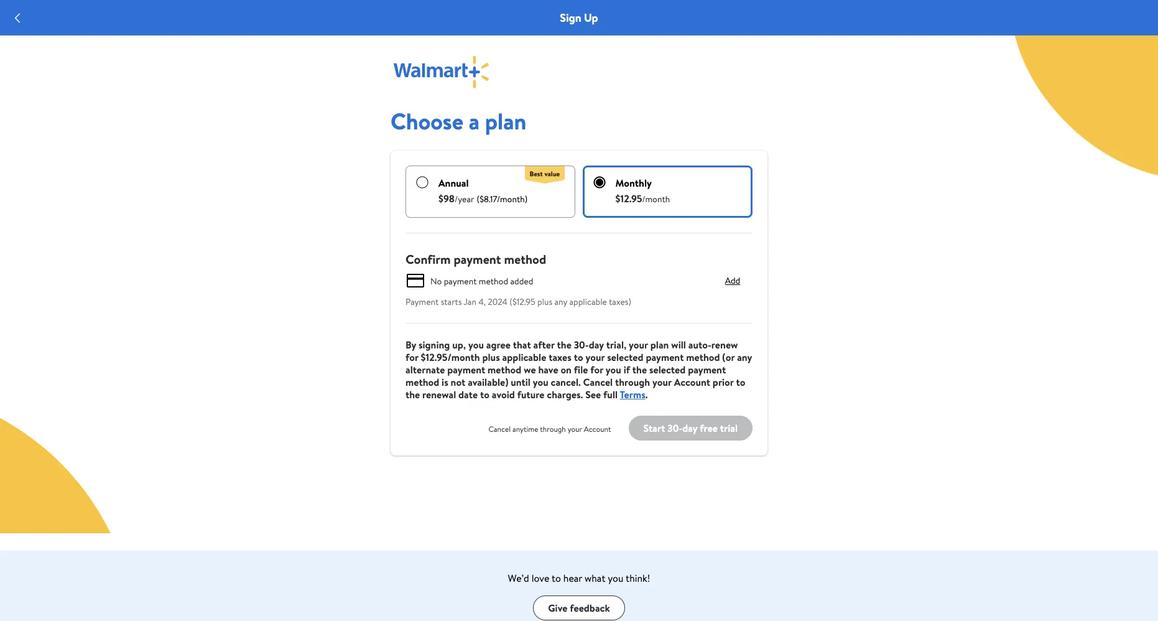 Task type: describe. For each thing, give the bounding box(es) containing it.
that
[[513, 338, 531, 352]]

1 horizontal spatial for
[[591, 363, 604, 377]]

if
[[624, 363, 630, 377]]

you right what
[[608, 571, 624, 585]]

to right the prior
[[737, 375, 746, 389]]

signing
[[419, 338, 450, 352]]

add button
[[713, 271, 753, 291]]

30- inside button
[[668, 421, 683, 435]]

method up added
[[504, 251, 547, 268]]

have
[[539, 363, 559, 377]]

we'd love to hear what you think!
[[508, 571, 651, 585]]

account inside by signing up, you agree that after the 30-day trial, your plan will auto-renew for $12.95/month plus applicable taxes to your selected payment method (or any alternate payment method we have on file for you if the selected payment method is not available) until you cancel. cancel through your account prior to the renewal date to avoid future charges. see full
[[674, 375, 711, 389]]

avoid
[[492, 388, 515, 401]]

alternate
[[406, 363, 445, 377]]

1 vertical spatial through
[[540, 424, 566, 434]]

($12.95
[[510, 296, 536, 308]]

feedback
[[570, 601, 610, 615]]

trial,
[[607, 338, 627, 352]]

will
[[672, 338, 686, 352]]

to right date in the left bottom of the page
[[480, 388, 490, 401]]

payment starts jan 4, 2024 ($12.95 plus any applicable taxes)
[[406, 296, 632, 308]]

(or
[[723, 350, 735, 364]]

add
[[725, 274, 741, 287]]

confirm payment method
[[406, 251, 547, 268]]

plus inside by signing up, you agree that after the 30-day trial, your plan will auto-renew for $12.95/month plus applicable taxes to your selected payment method (or any alternate payment method we have on file for you if the selected payment method is not available) until you cancel. cancel through your account prior to the renewal date to avoid future charges. see full
[[483, 350, 500, 364]]

2024
[[488, 296, 508, 308]]

no payment method added
[[431, 275, 534, 287]]

method up avoid at the bottom
[[488, 363, 522, 377]]

starts
[[441, 296, 462, 308]]

)
[[525, 193, 528, 205]]

4,
[[479, 296, 486, 308]]

payment up "no payment method added"
[[454, 251, 501, 268]]

start 30-day free trial
[[644, 421, 738, 435]]

full
[[604, 388, 618, 401]]

.
[[646, 388, 648, 401]]

applicable inside by signing up, you agree that after the 30-day trial, your plan will auto-renew for $12.95/month plus applicable taxes to your selected payment method (or any alternate payment method we have on file for you if the selected payment method is not available) until you cancel. cancel through your account prior to the renewal date to avoid future charges. see full
[[503, 350, 547, 364]]

renew
[[712, 338, 738, 352]]

start
[[644, 421, 666, 435]]

sign up
[[560, 10, 598, 26]]

future
[[518, 388, 545, 401]]

payment up starts
[[444, 275, 477, 287]]

/year
[[455, 193, 474, 205]]

terms
[[620, 388, 646, 401]]

choose a plan group
[[406, 166, 753, 218]]

method left (or
[[687, 350, 720, 364]]

taxes)
[[609, 296, 632, 308]]

renewal
[[423, 388, 456, 401]]

payment
[[406, 296, 439, 308]]

you right the up,
[[469, 338, 484, 352]]

until
[[511, 375, 531, 389]]

auto-
[[689, 338, 712, 352]]

none radio inside the choose a plan group
[[416, 176, 429, 189]]

1 horizontal spatial selected
[[650, 363, 686, 377]]

to right the love
[[552, 571, 561, 585]]

what
[[585, 571, 606, 585]]

choose a plan
[[391, 106, 527, 137]]

up
[[584, 10, 598, 26]]

annual $98 /year ( $8.17/month )
[[439, 176, 528, 205]]

trial
[[720, 421, 738, 435]]

choose
[[391, 106, 464, 137]]

file
[[574, 363, 588, 377]]

confirm
[[406, 251, 451, 268]]

cancel inside by signing up, you agree that after the 30-day trial, your plan will auto-renew for $12.95/month plus applicable taxes to your selected payment method (or any alternate payment method we have on file for you if the selected payment method is not available) until you cancel. cancel through your account prior to the renewal date to avoid future charges. see full
[[583, 375, 613, 389]]

plan inside by signing up, you agree that after the 30-day trial, your plan will auto-renew for $12.95/month plus applicable taxes to your selected payment method (or any alternate payment method we have on file for you if the selected payment method is not available) until you cancel. cancel through your account prior to the renewal date to avoid future charges. see full
[[651, 338, 669, 352]]

your right .
[[653, 375, 672, 389]]

you right until
[[533, 375, 549, 389]]

0 horizontal spatial selected
[[608, 350, 644, 364]]



Task type: locate. For each thing, give the bounding box(es) containing it.
none radio inside the choose a plan group
[[593, 176, 606, 189]]

selected down will
[[650, 363, 686, 377]]

your
[[629, 338, 648, 352], [586, 350, 605, 364], [653, 375, 672, 389], [568, 424, 582, 434]]

up,
[[453, 338, 466, 352]]

0 horizontal spatial through
[[540, 424, 566, 434]]

$8.17/month
[[480, 193, 525, 205]]

anytime
[[513, 424, 539, 434]]

1 horizontal spatial plus
[[538, 296, 553, 308]]

$12.95
[[616, 192, 643, 205]]

the right after
[[557, 338, 572, 352]]

30- right taxes
[[574, 338, 589, 352]]

plan left will
[[651, 338, 669, 352]]

/month
[[643, 193, 670, 205]]

payment up date in the left bottom of the page
[[448, 363, 486, 377]]

1 vertical spatial plus
[[483, 350, 500, 364]]

1 vertical spatial the
[[633, 363, 647, 377]]

hear
[[564, 571, 583, 585]]

account
[[674, 375, 711, 389], [584, 424, 611, 434]]

your down charges. on the bottom of the page
[[568, 424, 582, 434]]

$12.95/month
[[421, 350, 480, 364]]

prior
[[713, 375, 734, 389]]

method left the 'is'
[[406, 375, 440, 389]]

day inside by signing up, you agree that after the 30-day trial, your plan will auto-renew for $12.95/month plus applicable taxes to your selected payment method (or any alternate payment method we have on file for you if the selected payment method is not available) until you cancel. cancel through your account prior to the renewal date to avoid future charges. see full
[[589, 338, 604, 352]]

0 horizontal spatial applicable
[[503, 350, 547, 364]]

$12.95 /month
[[616, 192, 670, 205]]

for right file at the bottom
[[591, 363, 604, 377]]

account left the prior
[[674, 375, 711, 389]]

0 horizontal spatial 30-
[[574, 338, 589, 352]]

see
[[586, 388, 601, 401]]

0 horizontal spatial any
[[555, 296, 568, 308]]

applicable up until
[[503, 350, 547, 364]]

no
[[431, 275, 442, 287]]

day inside button
[[683, 421, 698, 435]]

applicable
[[570, 296, 607, 308], [503, 350, 547, 364]]

taxes
[[549, 350, 572, 364]]

charges.
[[547, 388, 583, 401]]

1 vertical spatial day
[[683, 421, 698, 435]]

0 horizontal spatial the
[[406, 388, 420, 401]]

by
[[406, 338, 416, 352]]

give feedback button
[[533, 596, 625, 620]]

terms link
[[620, 388, 646, 401]]

$98
[[439, 192, 455, 205]]

2 vertical spatial the
[[406, 388, 420, 401]]

1 horizontal spatial day
[[683, 421, 698, 435]]

method
[[504, 251, 547, 268], [479, 275, 508, 287], [687, 350, 720, 364], [488, 363, 522, 377], [406, 375, 440, 389]]

1 horizontal spatial 30-
[[668, 421, 683, 435]]

0 vertical spatial through
[[615, 375, 650, 389]]

free
[[700, 421, 718, 435]]

1 vertical spatial cancel
[[489, 424, 511, 434]]

0 vertical spatial plan
[[485, 106, 527, 137]]

terms .
[[620, 388, 648, 401]]

on
[[561, 363, 572, 377]]

we'd
[[508, 571, 530, 585]]

monthly
[[616, 176, 652, 190]]

payment
[[454, 251, 501, 268], [444, 275, 477, 287], [646, 350, 684, 364], [448, 363, 486, 377], [688, 363, 726, 377]]

0 horizontal spatial cancel
[[489, 424, 511, 434]]

1 vertical spatial 30-
[[668, 421, 683, 435]]

0 vertical spatial cancel
[[583, 375, 613, 389]]

30- inside by signing up, you agree that after the 30-day trial, your plan will auto-renew for $12.95/month plus applicable taxes to your selected payment method (or any alternate payment method we have on file for you if the selected payment method is not available) until you cancel. cancel through your account prior to the renewal date to avoid future charges. see full
[[574, 338, 589, 352]]

0 vertical spatial applicable
[[570, 296, 607, 308]]

by signing up, you agree that after the 30-day trial, your plan will auto-renew for $12.95/month plus applicable taxes to your selected payment method (or any alternate payment method we have on file for you if the selected payment method is not available) until you cancel. cancel through your account prior to the renewal date to avoid future charges. see full
[[406, 338, 752, 401]]

0 vertical spatial the
[[557, 338, 572, 352]]

after
[[534, 338, 555, 352]]

1 horizontal spatial account
[[674, 375, 711, 389]]

0 horizontal spatial for
[[406, 350, 419, 364]]

cancel.
[[551, 375, 581, 389]]

you left if
[[606, 363, 622, 377]]

sign
[[560, 10, 582, 26]]

None radio
[[416, 176, 429, 189]]

None radio
[[593, 176, 606, 189]]

for left "signing"
[[406, 350, 419, 364]]

0 horizontal spatial plan
[[485, 106, 527, 137]]

to
[[574, 350, 584, 364], [737, 375, 746, 389], [480, 388, 490, 401], [552, 571, 561, 585]]

1 vertical spatial account
[[584, 424, 611, 434]]

day left trial,
[[589, 338, 604, 352]]

date
[[459, 388, 478, 401]]

walmart+ logo image
[[391, 55, 492, 90]]

the left renewal
[[406, 388, 420, 401]]

added
[[511, 275, 534, 287]]

cancel left if
[[583, 375, 613, 389]]

any right ($12.95 in the left of the page
[[555, 296, 568, 308]]

30-
[[574, 338, 589, 352], [668, 421, 683, 435]]

give feedback
[[548, 601, 610, 615]]

1 vertical spatial any
[[738, 350, 752, 364]]

annual
[[439, 176, 469, 190]]

selected
[[608, 350, 644, 364], [650, 363, 686, 377]]

plan right a
[[485, 106, 527, 137]]

1 vertical spatial plan
[[651, 338, 669, 352]]

2 horizontal spatial the
[[633, 363, 647, 377]]

through inside by signing up, you agree that after the 30-day trial, your plan will auto-renew for $12.95/month plus applicable taxes to your selected payment method (or any alternate payment method we have on file for you if the selected payment method is not available) until you cancel. cancel through your account prior to the renewal date to avoid future charges. see full
[[615, 375, 650, 389]]

for
[[406, 350, 419, 364], [591, 363, 604, 377]]

love
[[532, 571, 550, 585]]

1 horizontal spatial plan
[[651, 338, 669, 352]]

0 horizontal spatial account
[[584, 424, 611, 434]]

start 30-day free trial button
[[629, 416, 753, 441]]

any right (or
[[738, 350, 752, 364]]

a
[[469, 106, 480, 137]]

account down see
[[584, 424, 611, 434]]

1 horizontal spatial any
[[738, 350, 752, 364]]

any
[[555, 296, 568, 308], [738, 350, 752, 364]]

1 horizontal spatial applicable
[[570, 296, 607, 308]]

your right trial,
[[629, 338, 648, 352]]

back image
[[10, 10, 25, 25]]

plus up available)
[[483, 350, 500, 364]]

not
[[451, 375, 466, 389]]

1 vertical spatial applicable
[[503, 350, 547, 364]]

30- right "start" on the right
[[668, 421, 683, 435]]

available)
[[468, 375, 509, 389]]

plus
[[538, 296, 553, 308], [483, 350, 500, 364]]

day left free
[[683, 421, 698, 435]]

0 vertical spatial plus
[[538, 296, 553, 308]]

agree
[[486, 338, 511, 352]]

plan
[[485, 106, 527, 137], [651, 338, 669, 352]]

jan
[[464, 296, 477, 308]]

0 vertical spatial 30-
[[574, 338, 589, 352]]

0 vertical spatial account
[[674, 375, 711, 389]]

think!
[[626, 571, 651, 585]]

1 horizontal spatial through
[[615, 375, 650, 389]]

plus right ($12.95 in the left of the page
[[538, 296, 553, 308]]

the right if
[[633, 363, 647, 377]]

your left trial,
[[586, 350, 605, 364]]

method up 2024
[[479, 275, 508, 287]]

applicable left taxes)
[[570, 296, 607, 308]]

to right on
[[574, 350, 584, 364]]

give
[[548, 601, 568, 615]]

cancel anytime through your account
[[489, 424, 611, 434]]

payment down auto-
[[688, 363, 726, 377]]

cancel
[[583, 375, 613, 389], [489, 424, 511, 434]]

1 horizontal spatial cancel
[[583, 375, 613, 389]]

is
[[442, 375, 449, 389]]

cancel left anytime
[[489, 424, 511, 434]]

day
[[589, 338, 604, 352], [683, 421, 698, 435]]

the
[[557, 338, 572, 352], [633, 363, 647, 377], [406, 388, 420, 401]]

any inside by signing up, you agree that after the 30-day trial, your plan will auto-renew for $12.95/month plus applicable taxes to your selected payment method (or any alternate payment method we have on file for you if the selected payment method is not available) until you cancel. cancel through your account prior to the renewal date to avoid future charges. see full
[[738, 350, 752, 364]]

(
[[477, 193, 480, 205]]

0 vertical spatial any
[[555, 296, 568, 308]]

payment left auto-
[[646, 350, 684, 364]]

0 horizontal spatial plus
[[483, 350, 500, 364]]

1 horizontal spatial the
[[557, 338, 572, 352]]

selected up terms
[[608, 350, 644, 364]]

best value plan image
[[525, 166, 565, 184]]

0 horizontal spatial day
[[589, 338, 604, 352]]

0 vertical spatial day
[[589, 338, 604, 352]]

we
[[524, 363, 536, 377]]



Task type: vqa. For each thing, say whether or not it's contained in the screenshot.
Gift Finder
no



